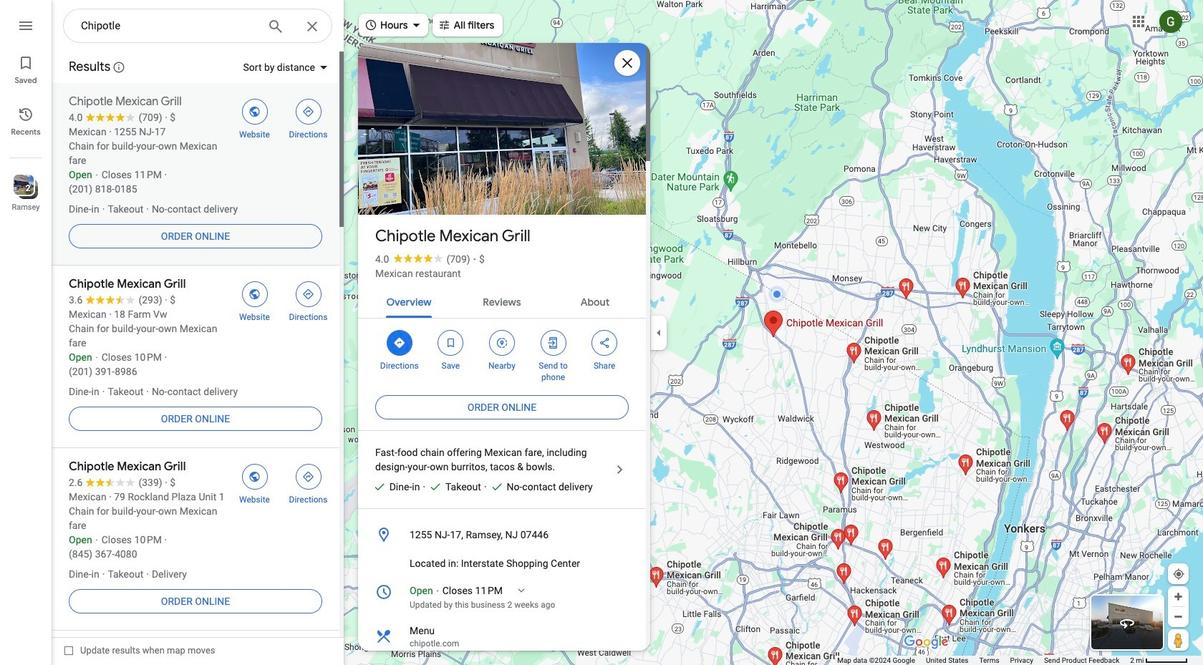 Task type: vqa. For each thing, say whether or not it's contained in the screenshot.
tab list on the top of the page in the chipotle mexican grill main content
yes



Task type: describe. For each thing, give the bounding box(es) containing it.
show street view coverage image
[[1169, 630, 1189, 651]]

learn more about legal disclosure regarding public reviews on google maps image
[[113, 61, 126, 74]]

google account: gary orlando  
(orlandogary85@gmail.com) image
[[1160, 10, 1183, 33]]

has no-contact delivery group
[[484, 480, 593, 494]]

2 places element
[[15, 182, 30, 195]]

google maps element
[[0, 0, 1204, 666]]

results for chipotle feed
[[52, 50, 344, 666]]

hours image
[[375, 584, 393, 601]]

show open hours for the week image
[[515, 585, 528, 598]]

none search field inside the google maps element
[[63, 9, 332, 48]]

zoom in image
[[1174, 592, 1184, 603]]

tab list inside chipotle mexican grill main content
[[358, 284, 646, 318]]



Task type: locate. For each thing, give the bounding box(es) containing it.
photo of chipotle mexican grill image
[[356, 0, 648, 324]]

offers takeout group
[[423, 480, 481, 494]]

none field inside chipotle field
[[81, 17, 256, 34]]

tab list
[[358, 284, 646, 318]]

None checkbox
[[64, 642, 215, 660]]

zoom out image
[[1174, 612, 1184, 623]]

None search field
[[63, 9, 332, 48]]

price: inexpensive element
[[479, 254, 485, 265]]

Chipotle field
[[63, 9, 332, 48]]

none checkbox inside the google maps element
[[64, 642, 215, 660]]

4.0 stars image
[[389, 254, 447, 263]]

show your location image
[[1173, 568, 1186, 581]]

709 reviews element
[[447, 254, 470, 265]]

street view image
[[1119, 615, 1136, 632]]

serves dine-in group
[[367, 480, 420, 494]]

None field
[[81, 17, 256, 34]]

actions for chipotle mexican grill region
[[358, 319, 646, 390]]

collapse side panel image
[[651, 325, 667, 341]]

menu image
[[17, 17, 34, 34]]

list
[[0, 0, 52, 666]]

chipotle mexican grill main content
[[356, 0, 651, 666]]

information for chipotle mexican grill region
[[358, 521, 646, 666]]



